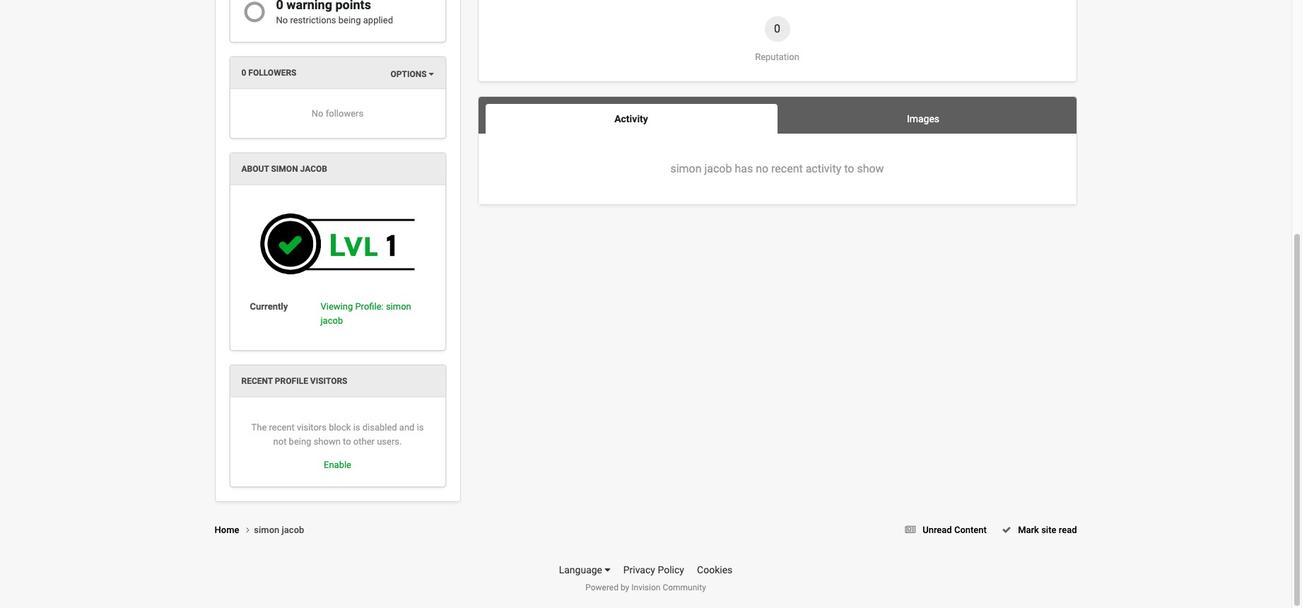 Task type: vqa. For each thing, say whether or not it's contained in the screenshot.
disabled
yes



Task type: describe. For each thing, give the bounding box(es) containing it.
viewing profile: simon jacob link
[[321, 301, 411, 326]]

activity link
[[485, 104, 777, 134]]

cookies
[[697, 564, 733, 576]]

unread content
[[923, 524, 987, 535]]

reputation
[[755, 52, 800, 62]]

block
[[329, 422, 351, 433]]

recent profile visitors
[[241, 376, 348, 386]]

2 is from the left
[[417, 422, 424, 433]]

privacy policy link
[[623, 564, 684, 576]]

no followers
[[312, 108, 364, 119]]

recent inside the recent visitors block is disabled and is not being shown to other users.
[[269, 422, 295, 433]]

mark
[[1018, 524, 1039, 535]]

profile:
[[355, 301, 384, 312]]

enable link
[[324, 460, 351, 470]]

the recent visitors block is disabled and is not being shown to other users.
[[251, 422, 424, 447]]

jacob right angle right 'image'
[[282, 524, 304, 535]]

viewing
[[321, 301, 353, 312]]

privacy policy
[[623, 564, 684, 576]]

jacob right about
[[300, 164, 327, 174]]

simon right about
[[271, 164, 298, 174]]

1 is from the left
[[353, 422, 360, 433]]

no for no restrictions being applied
[[276, 15, 288, 26]]

about
[[241, 164, 269, 174]]

powered
[[586, 583, 619, 593]]

newspaper o image
[[905, 525, 916, 534]]

privacy
[[623, 564, 655, 576]]

profile
[[275, 376, 308, 386]]

home
[[215, 524, 242, 535]]

caret down image
[[605, 565, 611, 575]]

by
[[621, 583, 629, 593]]

simon left has
[[671, 162, 702, 175]]

unread content link
[[901, 524, 987, 535]]

policy
[[658, 564, 684, 576]]

simon right angle right 'image'
[[254, 524, 280, 535]]

0 followers
[[241, 68, 297, 78]]

simon jacob has no recent activity to show
[[671, 162, 884, 175]]

shown
[[314, 436, 341, 447]]

cookies link
[[697, 564, 733, 576]]

no
[[756, 162, 769, 175]]

followers
[[248, 68, 297, 78]]

powered by invision community link
[[586, 583, 706, 593]]

show
[[857, 162, 884, 175]]

applied
[[363, 15, 393, 26]]



Task type: locate. For each thing, give the bounding box(es) containing it.
no for no followers
[[312, 108, 323, 119]]

0 horizontal spatial 0
[[241, 68, 246, 78]]

content
[[954, 524, 987, 535]]

1 vertical spatial no
[[312, 108, 323, 119]]

0 up reputation
[[774, 22, 781, 36]]

users.
[[377, 436, 402, 447]]

followers
[[326, 108, 364, 119]]

0 horizontal spatial to
[[343, 436, 351, 447]]

recent
[[771, 162, 803, 175], [269, 422, 295, 433]]

restrictions
[[290, 15, 336, 26]]

recent up not
[[269, 422, 295, 433]]

simon jacob link
[[254, 524, 304, 535]]

to down block
[[343, 436, 351, 447]]

unread
[[923, 524, 952, 535]]

0 for 0 followers
[[241, 68, 246, 78]]

0 vertical spatial no
[[276, 15, 288, 26]]

tab list
[[485, 104, 1069, 134]]

visitors
[[310, 376, 348, 386]]

1 horizontal spatial 0
[[774, 22, 781, 36]]

images
[[907, 113, 940, 125]]

mark site read
[[1016, 524, 1077, 535]]

is right and
[[417, 422, 424, 433]]

0 vertical spatial to
[[844, 162, 854, 175]]

0 vertical spatial being
[[339, 15, 361, 26]]

angle right image
[[246, 525, 249, 534]]

mark site read link
[[998, 524, 1077, 535]]

no
[[276, 15, 288, 26], [312, 108, 323, 119]]

1 horizontal spatial is
[[417, 422, 424, 433]]

1 vertical spatial being
[[289, 436, 311, 447]]

1 vertical spatial recent
[[269, 422, 295, 433]]

home link
[[215, 523, 254, 537]]

being inside the recent visitors block is disabled and is not being shown to other users.
[[289, 436, 311, 447]]

visitors
[[297, 422, 327, 433]]

simon inside viewing profile: simon jacob
[[386, 301, 411, 312]]

and
[[399, 422, 415, 433]]

simon right profile:
[[386, 301, 411, 312]]

simon jacob
[[254, 524, 304, 535]]

0 horizontal spatial no
[[276, 15, 288, 26]]

to left show
[[844, 162, 854, 175]]

1 horizontal spatial to
[[844, 162, 854, 175]]

language link
[[559, 564, 611, 576]]

to
[[844, 162, 854, 175], [343, 436, 351, 447]]

1 horizontal spatial no
[[312, 108, 323, 119]]

0
[[774, 22, 781, 36], [241, 68, 246, 78]]

powered by invision community
[[586, 583, 706, 593]]

has
[[735, 162, 753, 175]]

activity
[[615, 113, 648, 125]]

read
[[1059, 524, 1077, 535]]

no left restrictions
[[276, 15, 288, 26]]

site
[[1042, 524, 1057, 535]]

1 horizontal spatial recent
[[771, 162, 803, 175]]

community
[[663, 583, 706, 593]]

0 horizontal spatial recent
[[269, 422, 295, 433]]

jacob
[[705, 162, 732, 175], [300, 164, 327, 174], [321, 315, 343, 326], [282, 524, 304, 535]]

to inside the recent visitors block is disabled and is not being shown to other users.
[[343, 436, 351, 447]]

not
[[273, 436, 287, 447]]

0 vertical spatial recent
[[771, 162, 803, 175]]

language
[[559, 564, 605, 576]]

the
[[251, 422, 267, 433]]

recent right no
[[771, 162, 803, 175]]

disabled
[[363, 422, 397, 433]]

invision
[[632, 583, 661, 593]]

viewing profile: simon jacob
[[321, 301, 411, 326]]

being down the visitors
[[289, 436, 311, 447]]

activity
[[806, 162, 842, 175]]

no left followers
[[312, 108, 323, 119]]

1 vertical spatial 0
[[241, 68, 246, 78]]

recent
[[241, 376, 273, 386]]

1 horizontal spatial being
[[339, 15, 361, 26]]

currently
[[250, 301, 288, 312]]

is
[[353, 422, 360, 433], [417, 422, 424, 433]]

tab list containing activity
[[485, 104, 1069, 134]]

images link
[[777, 104, 1069, 134]]

simon
[[671, 162, 702, 175], [271, 164, 298, 174], [386, 301, 411, 312], [254, 524, 280, 535]]

being
[[339, 15, 361, 26], [289, 436, 311, 447]]

other
[[353, 436, 375, 447]]

caret down image
[[429, 70, 434, 78]]

0 horizontal spatial is
[[353, 422, 360, 433]]

about simon jacob
[[241, 164, 327, 174]]

options link
[[391, 68, 434, 81]]

is up other at the left
[[353, 422, 360, 433]]

no restrictions being applied
[[276, 15, 393, 26]]

enable
[[324, 460, 351, 470]]

jacob down viewing
[[321, 315, 343, 326]]

0 vertical spatial 0
[[774, 22, 781, 36]]

jacob left has
[[705, 162, 732, 175]]

options
[[391, 69, 429, 79]]

being left applied
[[339, 15, 361, 26]]

check image
[[1002, 525, 1011, 534]]

0 horizontal spatial being
[[289, 436, 311, 447]]

1 vertical spatial to
[[343, 436, 351, 447]]

jacob inside viewing profile: simon jacob
[[321, 315, 343, 326]]

0 left followers
[[241, 68, 246, 78]]

0 for 0
[[774, 22, 781, 36]]



